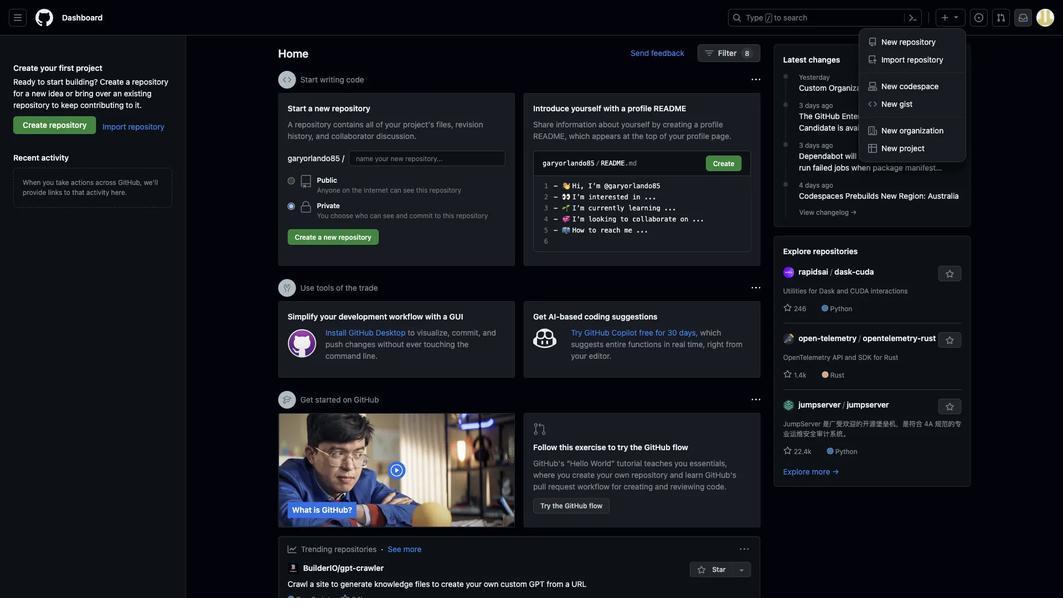 Task type: vqa. For each thing, say whether or not it's contained in the screenshot.


Task type: describe. For each thing, give the bounding box(es) containing it.
of inside share information about yourself by creating a profile readme, which appears at the top of your profile page.
[[660, 131, 667, 140]]

the right try
[[631, 443, 643, 452]]

triangle down image
[[953, 12, 961, 21]]

2 - from the top
[[554, 193, 558, 201]]

👋
[[562, 182, 569, 190]]

get for get ai-based coding suggestions
[[534, 312, 547, 321]]

why am i seeing this? image for introduce yourself with a profile readme
[[752, 75, 761, 84]]

the inside public anyone on the internet can see this repository
[[352, 186, 362, 194]]

规范的专
[[936, 420, 962, 428]]

tools image
[[283, 284, 292, 293]]

your inside which suggests entire functions in real time, right from your editor.
[[571, 351, 587, 360]]

import repository link for new repository link
[[864, 51, 962, 69]]

sdk
[[859, 354, 872, 361]]

repository inside a repository contains all of your project's files, revision history, and collaborator discussion.
[[295, 120, 331, 129]]

0 horizontal spatial github's
[[534, 459, 565, 468]]

your up repo details "element"
[[466, 580, 482, 589]]

command palette image
[[909, 13, 918, 22]]

1 - 👋 hi, i'm @garyorlando85 2 - 👀 i'm interested in ... 3 - 🌱 i'm currently learning ... 4 - 💞️ i'm looking to collaborate on ... 5 - 📫 how to reach me ... 6
[[545, 182, 705, 245]]

jumpserver
[[784, 420, 822, 428]]

dot fill image for dependabot will no longer automatically re- run failed jobs when package manifest changes
[[782, 140, 791, 149]]

create for create a new repository
[[295, 233, 316, 241]]

get started on github
[[301, 395, 379, 405]]

for inside create your first project ready to start building? create a repository for a new idea or bring over an existing repository to keep contributing to it.
[[13, 89, 23, 98]]

github down request
[[565, 502, 588, 510]]

links
[[48, 188, 62, 196]]

garyorlando85 for garyorlando85 /
[[288, 154, 340, 163]]

to right "how"
[[589, 227, 597, 234]]

yesterday
[[800, 73, 830, 81]]

0 vertical spatial flow
[[673, 443, 689, 452]]

opentelemetry
[[784, 354, 831, 361]]

i'm down hi,
[[573, 193, 585, 201]]

github,
[[118, 178, 142, 186]]

share information about yourself by creating a profile readme, which appears at the top of your profile page.
[[534, 120, 732, 140]]

latest
[[784, 55, 807, 64]]

0 vertical spatial rust
[[885, 354, 899, 361]]

4 - from the top
[[554, 216, 558, 223]]

tools
[[317, 283, 334, 293]]

i'm right hi,
[[589, 182, 601, 190]]

@rapidsai profile image
[[784, 267, 795, 278]]

roles
[[877, 83, 897, 92]]

/ for garyorlando85 / readme .md
[[596, 160, 600, 167]]

what is github? element
[[278, 413, 515, 528]]

own inside github's "hello world" tutorial teaches you essentials, where you create your own repository and learn github's pull request workflow for creating and reviewing code.
[[615, 471, 630, 480]]

contributing
[[80, 100, 124, 109]]

ever
[[407, 340, 422, 349]]

anyone
[[317, 186, 341, 194]]

3 - from the top
[[554, 204, 558, 212]]

introduce yourself with a profile readme element
[[524, 93, 761, 266]]

explore repositories
[[784, 247, 858, 256]]

star image for jumpserver / jumpserver
[[784, 447, 793, 455]]

appears
[[592, 131, 621, 140]]

on for the
[[342, 186, 350, 194]]

crawler
[[356, 563, 384, 573]]

a down the ready
[[25, 89, 30, 98]]

real
[[673, 340, 686, 349]]

a up history,
[[308, 104, 313, 113]]

graph image
[[288, 545, 297, 554]]

0 horizontal spatial own
[[484, 580, 499, 589]]

start
[[47, 77, 63, 86]]

3 for dependabot will no longer automatically re- run failed jobs when package manifest changes
[[800, 141, 804, 149]]

repo image inside menu
[[869, 38, 878, 47]]

create repository link
[[13, 116, 96, 134]]

create a new repository
[[295, 233, 372, 241]]

plus image
[[941, 13, 950, 22]]

for right sdk
[[874, 354, 883, 361]]

/ up sdk
[[859, 334, 862, 343]]

the inside to visualize, commit, and push changes without ever touching the command line.
[[457, 340, 469, 349]]

to up repo details "element"
[[432, 580, 439, 589]]

is inside 3 days ago the github enterprise server 3.11 release candidate is available
[[838, 123, 844, 132]]

currently
[[589, 204, 625, 212]]

days for codespaces
[[806, 181, 820, 189]]

to right site
[[331, 580, 339, 589]]

ago for is
[[822, 101, 834, 109]]

your inside share information about yourself by creating a profile readme, which appears at the top of your profile page.
[[669, 131, 685, 140]]

a up the existing
[[126, 77, 130, 86]]

dependabot
[[800, 151, 844, 160]]

to inside to visualize, commit, and push changes without ever touching the command line.
[[408, 328, 415, 337]]

try
[[618, 443, 629, 452]]

/ for garyorlando85 /
[[342, 154, 345, 163]]

code.
[[707, 482, 727, 491]]

editor.
[[589, 351, 612, 360]]

and right dask
[[837, 287, 849, 295]]

4 inside 4 days ago codespaces prebuilds new region: australia
[[800, 181, 804, 189]]

filter image
[[705, 49, 714, 58]]

lock image
[[299, 201, 313, 214]]

dot fill image for the github enterprise server 3.11 release candidate is available
[[782, 100, 791, 109]]

desktop
[[376, 328, 406, 337]]

changes inside to visualize, commit, and push changes without ever touching the command line.
[[345, 340, 376, 349]]

1 vertical spatial profile
[[701, 120, 724, 129]]

... right me
[[637, 227, 649, 234]]

explore repositories navigation
[[774, 236, 972, 487]]

flow inside try the github flow link
[[589, 502, 603, 510]]

an
[[113, 89, 122, 98]]

organization
[[829, 83, 875, 92]]

interested
[[589, 193, 629, 201]]

garyorlando85 /
[[288, 154, 345, 163]]

time,
[[688, 340, 706, 349]]

1.4k
[[793, 371, 807, 379]]

days,
[[680, 328, 699, 337]]

this inside private you choose who can see and commit to this repository
[[443, 212, 455, 219]]

explore for explore repositories
[[784, 247, 812, 256]]

project inside button
[[900, 144, 925, 153]]

star button
[[691, 562, 733, 578]]

at
[[623, 131, 630, 140]]

repository down keep
[[49, 121, 87, 130]]

are
[[899, 83, 910, 92]]

22.4k
[[793, 448, 812, 455]]

teaches
[[645, 459, 673, 468]]

.md
[[625, 160, 637, 167]]

and inside private you choose who can see and commit to this repository
[[396, 212, 408, 219]]

repositories for trending
[[335, 545, 377, 554]]

what is github? image
[[279, 414, 515, 527]]

to inside try the github flow element
[[609, 443, 616, 452]]

a up share information about yourself by creating a profile readme, which appears at the top of your profile page.
[[622, 104, 626, 113]]

1 vertical spatial rust
[[831, 371, 845, 379]]

... up learning
[[645, 193, 657, 201]]

when you take actions across github, we'll provide links to that activity here.
[[23, 178, 158, 196]]

new codespace link
[[864, 78, 962, 95]]

0 horizontal spatial from
[[547, 580, 564, 589]]

add this repository to a list image
[[738, 566, 747, 575]]

create a new repository element
[[288, 103, 506, 249]]

package
[[873, 163, 904, 172]]

what
[[292, 506, 312, 515]]

repository up contains on the left of the page
[[332, 104, 371, 113]]

dask-
[[835, 267, 856, 276]]

changelog
[[817, 208, 849, 216]]

issue opened image
[[975, 13, 984, 22]]

repository down command palette image
[[900, 37, 936, 47]]

new inside 4 days ago codespaces prebuilds new region: australia
[[882, 191, 898, 200]]

0 horizontal spatial with
[[425, 312, 441, 321]]

days for the
[[806, 101, 820, 109]]

and up reviewing
[[670, 471, 684, 480]]

/ for type / to search
[[767, 14, 771, 22]]

i'm up "how"
[[573, 216, 585, 223]]

star image down generate
[[341, 595, 350, 598]]

open-telemetry / opentelemetry-rust
[[799, 334, 937, 343]]

trending
[[301, 545, 333, 554]]

get ai-based coding suggestions
[[534, 312, 658, 321]]

code image
[[283, 75, 292, 84]]

and down teaches
[[655, 482, 669, 491]]

the
[[800, 111, 813, 121]]

over
[[96, 89, 111, 98]]

new codespace
[[882, 82, 939, 91]]

to down idea
[[52, 100, 59, 109]]

for left dask
[[809, 287, 818, 295]]

repository down it.
[[128, 122, 165, 131]]

repository up the existing
[[132, 77, 168, 86]]

cuda
[[856, 267, 875, 276]]

feed item heading menu image
[[741, 545, 749, 554]]

1 vertical spatial import repository
[[103, 122, 165, 131]]

why am i seeing this? image for get ai-based coding suggestions
[[752, 284, 761, 293]]

when
[[23, 178, 41, 186]]

the down request
[[553, 502, 563, 510]]

your inside create your first project ready to start building? create a repository for a new idea or bring over an existing repository to keep contributing to it.
[[40, 63, 57, 72]]

github inside "get ai-based coding suggestions" element
[[585, 328, 610, 337]]

you inside when you take actions across github, we'll provide links to that activity here.
[[43, 178, 54, 186]]

will
[[846, 151, 857, 160]]

to left the search
[[775, 13, 782, 22]]

files,
[[437, 120, 454, 129]]

repo details element
[[288, 595, 587, 598]]

homepage image
[[35, 9, 53, 27]]

create up an
[[100, 77, 124, 86]]

repository down new repository link
[[908, 55, 944, 64]]

existing
[[124, 89, 152, 98]]

to up me
[[621, 216, 629, 223]]

see more link
[[388, 544, 422, 555]]

1 vertical spatial you
[[675, 459, 688, 468]]

what is github?
[[292, 506, 352, 515]]

entire
[[606, 340, 627, 349]]

hi,
[[573, 182, 585, 190]]

import inside menu
[[882, 55, 906, 64]]

repositories for explore
[[814, 247, 858, 256]]

organization image
[[869, 126, 878, 135]]

your inside simplify your development workflow with a gui element
[[320, 312, 337, 321]]

feedback
[[652, 48, 685, 58]]

none radio inside create a new repository element
[[288, 203, 295, 210]]

1 horizontal spatial github's
[[706, 471, 737, 480]]

which inside share information about yourself by creating a profile readme, which appears at the top of your profile page.
[[569, 131, 590, 140]]

0 horizontal spatial activity
[[41, 153, 69, 162]]

the left trade at the left top of page
[[346, 283, 357, 293]]

request
[[549, 482, 576, 491]]

to inside private you choose who can see and commit to this repository
[[435, 212, 441, 219]]

0 horizontal spatial repo image
[[299, 175, 313, 188]]

workflow inside github's "hello world" tutorial teaches you essentials, where you create your own repository and learn github's pull request workflow for creating and reviewing code.
[[578, 482, 610, 491]]

4 inside '1 - 👋 hi, i'm @garyorlando85 2 - 👀 i'm interested in ... 3 - 🌱 i'm currently learning ... 4 - 💞️ i'm looking to collaborate on ... 5 - 📫 how to reach me ... 6'
[[545, 216, 549, 223]]

i'm right 🌱
[[573, 204, 585, 212]]

this inside public anyone on the internet can see this repository
[[416, 186, 428, 194]]

touching
[[424, 340, 455, 349]]

which inside which suggests entire functions in real time, right from your editor.
[[701, 328, 722, 337]]

repo push image
[[869, 55, 878, 64]]

contains
[[333, 120, 364, 129]]

0 horizontal spatial create
[[442, 580, 464, 589]]

private you choose who can see and commit to this repository
[[317, 202, 488, 219]]

... up collaborate
[[665, 204, 677, 212]]

menu containing new repository
[[860, 29, 966, 162]]

new for new organization
[[882, 126, 898, 135]]

region:
[[900, 191, 927, 200]]

star image
[[698, 566, 707, 575]]

more inside explore repositories navigation
[[813, 467, 831, 476]]

@builderio profile image
[[288, 563, 299, 574]]

import repository link for create repository link
[[103, 122, 165, 131]]

a left gui at the bottom left of the page
[[443, 312, 448, 321]]

to left it.
[[126, 100, 133, 109]]

filter
[[719, 48, 737, 58]]

3 days ago dependabot will no longer automatically re- run failed jobs when package manifest changes
[[800, 141, 956, 184]]

builderio/gpt-crawler link
[[303, 562, 384, 574]]

1 jumpserver from the left
[[799, 400, 841, 409]]

0 horizontal spatial yourself
[[572, 104, 602, 113]]

30
[[668, 328, 678, 337]]

how
[[573, 227, 585, 234]]

0 horizontal spatial more
[[404, 545, 422, 554]]

0 horizontal spatial workflow
[[389, 312, 423, 321]]

a inside share information about yourself by creating a profile readme, which appears at the top of your profile page.
[[695, 120, 699, 129]]

follow this exercise to try the github flow
[[534, 443, 689, 452]]

is inside what is github? link
[[314, 506, 320, 515]]

project inside create your first project ready to start building? create a repository for a new idea or bring over an existing repository to keep contributing to it.
[[76, 63, 102, 72]]

view
[[800, 208, 815, 216]]

and right api
[[845, 354, 857, 361]]

yourself inside share information about yourself by creating a profile readme, which appears at the top of your profile page.
[[622, 120, 650, 129]]

create your first project ready to start building? create a repository for a new idea or bring over an existing repository to keep contributing to it.
[[13, 63, 168, 109]]

world"
[[591, 459, 615, 468]]

github right started
[[354, 395, 379, 405]]

api
[[833, 354, 844, 361]]

a left url
[[566, 580, 570, 589]]

to left start
[[38, 77, 45, 86]]

0 vertical spatial git pull request image
[[997, 13, 1006, 22]]

1 horizontal spatial readme
[[654, 104, 687, 113]]

dot fill image for codespaces prebuilds new region: australia
[[782, 180, 791, 189]]

url
[[572, 580, 587, 589]]

→ for explore more →
[[833, 467, 840, 476]]

246
[[793, 305, 807, 313]]

coding
[[585, 312, 610, 321]]

star image for rapidsai / dask-cuda
[[784, 304, 793, 313]]

repository inside button
[[339, 233, 372, 241]]

a left site
[[310, 580, 314, 589]]

notifications image
[[1020, 13, 1028, 22]]

creating inside share information about yourself by creating a profile readme, which appears at the top of your profile page.
[[663, 120, 692, 129]]

type
[[746, 13, 764, 22]]

enterprise
[[843, 111, 879, 121]]

@open-telemetry profile image
[[784, 333, 795, 345]]

where
[[534, 471, 555, 480]]

a inside button
[[318, 233, 322, 241]]

1 horizontal spatial with
[[604, 104, 620, 113]]

simplify your development workflow with a gui element
[[278, 301, 515, 378]]



Task type: locate. For each thing, give the bounding box(es) containing it.
in left real
[[664, 340, 671, 349]]

you up links
[[43, 178, 54, 186]]

on for github
[[343, 395, 352, 405]]

new down you
[[324, 233, 337, 241]]

for inside "get ai-based coding suggestions" element
[[656, 328, 666, 337]]

ready
[[13, 77, 36, 86]]

top
[[646, 131, 658, 140]]

5 - from the top
[[554, 227, 558, 234]]

can inside private you choose who can see and commit to this repository
[[370, 212, 381, 219]]

play image
[[390, 464, 404, 477]]

git pull request image
[[997, 13, 1006, 22], [534, 423, 547, 436]]

activity up take
[[41, 153, 69, 162]]

/ for jumpserver / jumpserver
[[843, 400, 846, 409]]

create inside create repository link
[[23, 121, 47, 130]]

with up the about
[[604, 104, 620, 113]]

the down commit,
[[457, 340, 469, 349]]

me
[[625, 227, 633, 234]]

None submit
[[706, 156, 742, 171]]

3 up the at top right
[[800, 101, 804, 109]]

open-
[[799, 334, 821, 343]]

3 ago from the top
[[822, 181, 834, 189]]

server
[[881, 111, 905, 121]]

why am i seeing this? image
[[752, 396, 761, 405]]

activity inside when you take actions across github, we'll provide links to that activity here.
[[86, 188, 109, 196]]

0 horizontal spatial garyorlando85
[[288, 154, 340, 163]]

create up recent activity
[[23, 121, 47, 130]]

new down server
[[882, 126, 898, 135]]

repository inside public anyone on the internet can see this repository
[[430, 186, 462, 194]]

days inside 4 days ago codespaces prebuilds new region: australia
[[806, 181, 820, 189]]

idea
[[48, 89, 63, 98]]

0 vertical spatial repo image
[[869, 38, 878, 47]]

repositories inside explore repositories navigation
[[814, 247, 858, 256]]

github desktop image
[[288, 329, 317, 358]]

📫
[[562, 227, 569, 234]]

ai-
[[549, 312, 560, 321]]

see
[[388, 545, 402, 554]]

2 horizontal spatial you
[[675, 459, 688, 468]]

2 vertical spatial new
[[324, 233, 337, 241]]

simplify your development workflow with a gui
[[288, 312, 464, 321]]

python
[[831, 305, 853, 313], [836, 448, 858, 455]]

repository up commit at the left of the page
[[430, 186, 462, 194]]

jobs
[[835, 163, 850, 172]]

without
[[378, 340, 404, 349]]

provide
[[23, 188, 46, 196]]

profile up share information about yourself by creating a profile readme, which appears at the top of your profile page.
[[628, 104, 652, 113]]

1 horizontal spatial more
[[813, 467, 831, 476]]

start right code image
[[301, 75, 318, 84]]

3 up the run
[[800, 141, 804, 149]]

1 vertical spatial python
[[836, 448, 858, 455]]

can inside public anyone on the internet can see this repository
[[390, 186, 402, 194]]

1 vertical spatial which
[[701, 328, 722, 337]]

1 vertical spatial readme
[[601, 160, 625, 167]]

create for create repository
[[23, 121, 47, 130]]

0 vertical spatial which
[[569, 131, 590, 140]]

get right mortar board image
[[301, 395, 313, 405]]

0 horizontal spatial 4
[[545, 216, 549, 223]]

get left ai-
[[534, 312, 547, 321]]

create down "hello
[[573, 471, 595, 480]]

0 horizontal spatial repositories
[[335, 545, 377, 554]]

install
[[326, 328, 347, 337]]

0 vertical spatial repositories
[[814, 247, 858, 256]]

and right history,
[[316, 131, 329, 140]]

0 horizontal spatial creating
[[624, 482, 653, 491]]

2 dot fill image from the top
[[782, 100, 791, 109]]

1 horizontal spatial creating
[[663, 120, 692, 129]]

0 vertical spatial see
[[403, 186, 415, 194]]

1 vertical spatial dot fill image
[[782, 180, 791, 189]]

1 horizontal spatial flow
[[673, 443, 689, 452]]

trade
[[359, 283, 378, 293]]

days up dependabot
[[806, 141, 820, 149]]

1 vertical spatial start
[[288, 104, 306, 113]]

try inside "get ai-based coding suggestions" element
[[571, 328, 583, 337]]

star this repository image for open-telemetry / opentelemetry-rust
[[946, 336, 955, 345]]

是广受欢迎的开源堡垒机，是符合
[[823, 420, 923, 428]]

for inside github's "hello world" tutorial teaches you essentials, where you create your own repository and learn github's pull request workflow for creating and reviewing code.
[[612, 482, 622, 491]]

1 vertical spatial creating
[[624, 482, 653, 491]]

to left try
[[609, 443, 616, 452]]

0 vertical spatial from
[[726, 340, 743, 349]]

/ inside type / to search
[[767, 14, 771, 22]]

1 vertical spatial of
[[660, 131, 667, 140]]

1 horizontal spatial create
[[573, 471, 595, 480]]

revision
[[456, 120, 484, 129]]

ago inside 3 days ago the github enterprise server 3.11 release candidate is available
[[822, 101, 834, 109]]

interactions
[[871, 287, 908, 295]]

a
[[126, 77, 130, 86], [25, 89, 30, 98], [308, 104, 313, 113], [622, 104, 626, 113], [695, 120, 699, 129], [318, 233, 322, 241], [443, 312, 448, 321], [310, 580, 314, 589], [566, 580, 570, 589]]

/ inside create a new repository element
[[342, 154, 345, 163]]

can right internet
[[390, 186, 402, 194]]

1 star this repository image from the top
[[946, 270, 955, 279]]

1 ago from the top
[[822, 101, 834, 109]]

3 inside '1 - 👋 hi, i'm @garyorlando85 2 - 👀 i'm interested in ... 3 - 🌱 i'm currently learning ... 4 - 💞️ i'm looking to collaborate on ... 5 - 📫 how to reach me ... 6'
[[545, 204, 549, 212]]

send feedback link
[[631, 47, 685, 59]]

garyorlando85 up 👋
[[543, 160, 595, 167]]

utilities for dask and cuda interactions
[[784, 287, 908, 295]]

new right table image
[[882, 144, 898, 153]]

get
[[534, 312, 547, 321], [301, 395, 313, 405]]

0 horizontal spatial can
[[370, 212, 381, 219]]

gpt
[[530, 580, 545, 589]]

create inside github's "hello world" tutorial teaches you essentials, where you create your own repository and learn github's pull request workflow for creating and reviewing code.
[[573, 471, 595, 480]]

try the github flow element
[[524, 413, 761, 528]]

0 vertical spatial import
[[882, 55, 906, 64]]

1 horizontal spatial repositories
[[814, 247, 858, 256]]

git pull request image inside try the github flow element
[[534, 423, 547, 436]]

profile
[[628, 104, 652, 113], [701, 120, 724, 129], [687, 131, 710, 140]]

your up start
[[40, 63, 57, 72]]

0 vertical spatial github's
[[534, 459, 565, 468]]

is left available
[[838, 123, 844, 132]]

1 vertical spatial in
[[664, 340, 671, 349]]

github up candidate
[[815, 111, 840, 121]]

8
[[746, 49, 750, 57]]

import repository inside menu
[[882, 55, 944, 64]]

github inside simplify your development workflow with a gui element
[[349, 328, 374, 337]]

ago up dependabot
[[822, 141, 834, 149]]

which up right
[[701, 328, 722, 337]]

new organization
[[882, 126, 944, 135]]

0 vertical spatial star this repository image
[[946, 270, 955, 279]]

your up discussion.
[[385, 120, 401, 129]]

start inside create a new repository element
[[288, 104, 306, 113]]

a right by at the right of page
[[695, 120, 699, 129]]

new for start
[[315, 104, 330, 113]]

project
[[76, 63, 102, 72], [900, 144, 925, 153]]

2 star this repository image from the top
[[946, 336, 955, 345]]

2 vertical spatial days
[[806, 181, 820, 189]]

star image
[[784, 304, 793, 313], [784, 370, 793, 379], [784, 447, 793, 455], [341, 595, 350, 598]]

days for dependabot
[[806, 141, 820, 149]]

telemetry
[[821, 334, 857, 343]]

your up install
[[320, 312, 337, 321]]

/ down appears
[[596, 160, 600, 167]]

information
[[556, 120, 597, 129]]

2 dot fill image from the top
[[782, 180, 791, 189]]

try for try the github flow
[[541, 502, 551, 510]]

the inside share information about yourself by creating a profile readme, which appears at the top of your profile page.
[[632, 131, 644, 140]]

start up 'a'
[[288, 104, 306, 113]]

ago inside 4 days ago codespaces prebuilds new region: australia
[[822, 181, 834, 189]]

this right commit at the left of the page
[[443, 212, 455, 219]]

creating inside github's "hello world" tutorial teaches you essentials, where you create your own repository and learn github's pull request workflow for creating and reviewing code.
[[624, 482, 653, 491]]

garyorlando85 inside create a new repository element
[[288, 154, 340, 163]]

garyorlando85
[[288, 154, 340, 163], [543, 160, 595, 167]]

try up "suggests" on the right of page
[[571, 328, 583, 337]]

crawl a site to generate knowledge files to create your own custom gpt from a url
[[288, 580, 587, 589]]

1 horizontal spatial garyorlando85
[[543, 160, 595, 167]]

1 vertical spatial repositories
[[335, 545, 377, 554]]

1 horizontal spatial project
[[900, 144, 925, 153]]

started
[[315, 395, 341, 405]]

codespaces
[[800, 191, 844, 200]]

none submit inside the introduce yourself with a profile readme element
[[706, 156, 742, 171]]

3 inside 3 days ago dependabot will no longer automatically re- run failed jobs when package manifest changes
[[800, 141, 804, 149]]

python down 'jumpserver 是广受欢迎的开源堡垒机，是符合 4a 规范的专 业运维安全审计系统。'
[[836, 448, 858, 455]]

import right repo push image
[[882, 55, 906, 64]]

rust down api
[[831, 371, 845, 379]]

0 vertical spatial activity
[[41, 153, 69, 162]]

visualize,
[[417, 328, 450, 337]]

explore element
[[774, 44, 972, 598]]

1 horizontal spatial activity
[[86, 188, 109, 196]]

1 vertical spatial new
[[315, 104, 330, 113]]

pull
[[534, 482, 546, 491]]

0 vertical spatial can
[[390, 186, 402, 194]]

2 vertical spatial 3
[[545, 204, 549, 212]]

see up private you choose who can see and commit to this repository
[[403, 186, 415, 194]]

0 horizontal spatial get
[[301, 395, 313, 405]]

1 dot fill image from the top
[[782, 72, 791, 81]]

0 horizontal spatial project
[[76, 63, 102, 72]]

1 vertical spatial why am i seeing this? image
[[752, 284, 761, 293]]

new inside button
[[882, 144, 898, 153]]

0 vertical spatial more
[[813, 467, 831, 476]]

days up the codespaces
[[806, 181, 820, 189]]

profile up page.
[[701, 120, 724, 129]]

0 vertical spatial python
[[831, 305, 853, 313]]

1 horizontal spatial which
[[701, 328, 722, 337]]

yourself
[[572, 104, 602, 113], [622, 120, 650, 129]]

1 horizontal spatial →
[[851, 208, 857, 216]]

days inside 3 days ago dependabot will no longer automatically re- run failed jobs when package manifest changes
[[806, 141, 820, 149]]

1 why am i seeing this? image from the top
[[752, 75, 761, 84]]

here.
[[111, 188, 127, 196]]

1 horizontal spatial rust
[[885, 354, 899, 361]]

python for jumpserver
[[836, 448, 858, 455]]

menu
[[860, 29, 966, 162]]

0 vertical spatial 4
[[800, 181, 804, 189]]

in inside which suggests entire functions in real time, right from your editor.
[[664, 340, 671, 349]]

table image
[[869, 144, 878, 153]]

1 horizontal spatial see
[[403, 186, 415, 194]]

import repository down it.
[[103, 122, 165, 131]]

new for new codespace
[[882, 82, 898, 91]]

profile left page.
[[687, 131, 710, 140]]

jumpserver 是广受欢迎的开源堡垒机，是符合 4a 规范的专 业运维安全审计系统。
[[784, 420, 962, 438]]

0 vertical spatial readme
[[654, 104, 687, 113]]

star this repository image
[[946, 270, 955, 279], [946, 336, 955, 345]]

new for new repository
[[882, 37, 898, 47]]

readme down appears
[[601, 160, 625, 167]]

internet
[[364, 186, 388, 194]]

ago inside 3 days ago dependabot will no longer automatically re- run failed jobs when package manifest changes
[[822, 141, 834, 149]]

python for dask-
[[831, 305, 853, 313]]

rapidsai / dask-cuda
[[799, 267, 875, 276]]

get ai-based coding suggestions element
[[524, 301, 761, 378]]

codespaces image
[[869, 82, 878, 91]]

creating down tutorial
[[624, 482, 653, 491]]

1 vertical spatial import
[[103, 122, 126, 131]]

flow
[[673, 443, 689, 452], [589, 502, 603, 510]]

and right commit,
[[483, 328, 496, 337]]

1 vertical spatial 4
[[545, 216, 549, 223]]

2 explore from the top
[[784, 467, 810, 476]]

manifest
[[906, 163, 937, 172]]

2 ago from the top
[[822, 141, 834, 149]]

dependabot will no longer automatically re- run failed jobs when package manifest changes link
[[800, 150, 962, 184]]

try for try github copilot free for 30 days,
[[571, 328, 583, 337]]

1 vertical spatial import repository link
[[103, 122, 165, 131]]

repository down the ready
[[13, 100, 50, 109]]

star image down the opentelemetry
[[784, 370, 793, 379]]

that
[[72, 188, 85, 196]]

star this repository image for rapidsai / dask-cuda
[[946, 270, 955, 279]]

1 - from the top
[[554, 182, 558, 190]]

0 horizontal spatial you
[[43, 178, 54, 186]]

your inside github's "hello world" tutorial teaches you essentials, where you create your own repository and learn github's pull request workflow for creating and reviewing code.
[[597, 471, 613, 480]]

0 vertical spatial new
[[32, 89, 46, 98]]

changes inside 3 days ago dependabot will no longer automatically re- run failed jobs when package manifest changes
[[800, 175, 830, 184]]

create for create your first project ready to start building? create a repository for a new idea or bring over an existing repository to keep contributing to it.
[[13, 63, 38, 72]]

0 vertical spatial yourself
[[572, 104, 602, 113]]

reach
[[601, 227, 621, 234]]

mortar board image
[[283, 396, 292, 405]]

first
[[59, 63, 74, 72]]

2 vertical spatial profile
[[687, 131, 710, 140]]

page.
[[712, 131, 732, 140]]

1 vertical spatial repo image
[[299, 175, 313, 188]]

0 vertical spatial get
[[534, 312, 547, 321]]

on inside '1 - 👋 hi, i'm @garyorlando85 2 - 👀 i'm interested in ... 3 - 🌱 i'm currently learning ... 4 - 💞️ i'm looking to collaborate on ... 5 - 📫 how to reach me ... 6'
[[681, 216, 689, 223]]

repo image
[[869, 38, 878, 47], [299, 175, 313, 188]]

own down tutorial
[[615, 471, 630, 480]]

dot fill image for custom organization roles are now ga
[[782, 72, 791, 81]]

new down "writing"
[[315, 104, 330, 113]]

garyorlando85 inside the introduce yourself with a profile readme element
[[543, 160, 595, 167]]

github inside 3 days ago the github enterprise server 3.11 release candidate is available
[[815, 111, 840, 121]]

with
[[604, 104, 620, 113], [425, 312, 441, 321]]

2 jumpserver from the left
[[848, 400, 890, 409]]

on right the anyone
[[342, 186, 350, 194]]

of right top
[[660, 131, 667, 140]]

type / to search
[[746, 13, 808, 22]]

github's "hello world" tutorial teaches you essentials, where you create your own repository and learn github's pull request workflow for creating and reviewing code.
[[534, 459, 737, 491]]

code image
[[869, 100, 878, 109]]

of inside a repository contains all of your project's files, revision history, and collaborator discussion.
[[376, 120, 383, 129]]

0 horizontal spatial →
[[833, 467, 840, 476]]

by
[[652, 120, 661, 129]]

1 vertical spatial days
[[806, 141, 820, 149]]

/ for rapidsai / dask-cuda
[[831, 267, 833, 276]]

0 vertical spatial profile
[[628, 104, 652, 113]]

1 vertical spatial on
[[681, 216, 689, 223]]

None radio
[[288, 203, 295, 210]]

install github desktop
[[326, 328, 408, 337]]

for down the ready
[[13, 89, 23, 98]]

- left 👋
[[554, 182, 558, 190]]

0 vertical spatial explore
[[784, 247, 812, 256]]

@jumpserver profile image
[[784, 400, 795, 411]]

reviewing
[[671, 482, 705, 491]]

1 vertical spatial yourself
[[622, 120, 650, 129]]

业运维安全审计系统。
[[784, 430, 850, 438]]

this up "hello
[[560, 443, 574, 452]]

start for start a new repository
[[288, 104, 306, 113]]

2 vertical spatial changes
[[345, 340, 376, 349]]

create down the lock image
[[295, 233, 316, 241]]

repositories up the builderio/gpt-crawler
[[335, 545, 377, 554]]

commit,
[[452, 328, 481, 337]]

jumpserver up jumpserver
[[799, 400, 841, 409]]

yesterday custom organization roles are now ga
[[800, 73, 940, 92]]

simplify
[[288, 312, 318, 321]]

explore for explore more →
[[784, 467, 810, 476]]

which
[[569, 131, 590, 140], [701, 328, 722, 337]]

i'm
[[589, 182, 601, 190], [573, 193, 585, 201], [573, 204, 585, 212], [573, 216, 585, 223]]

None radio
[[288, 177, 295, 185]]

1 horizontal spatial import repository
[[882, 55, 944, 64]]

the left internet
[[352, 186, 362, 194]]

this
[[416, 186, 428, 194], [443, 212, 455, 219], [560, 443, 574, 452]]

the
[[632, 131, 644, 140], [352, 186, 362, 194], [346, 283, 357, 293], [457, 340, 469, 349], [631, 443, 643, 452], [553, 502, 563, 510]]

garyorlando85 for garyorlando85 / readme .md
[[543, 160, 595, 167]]

to down take
[[64, 188, 70, 196]]

ago for failed
[[822, 141, 834, 149]]

days inside 3 days ago the github enterprise server 3.11 release candidate is available
[[806, 101, 820, 109]]

candidate
[[800, 123, 836, 132]]

1 vertical spatial changes
[[800, 175, 830, 184]]

new for new project
[[882, 144, 898, 153]]

this up commit at the left of the page
[[416, 186, 428, 194]]

4 down the run
[[800, 181, 804, 189]]

1 vertical spatial explore
[[784, 467, 810, 476]]

your inside a repository contains all of your project's files, revision history, and collaborator discussion.
[[385, 120, 401, 129]]

1 vertical spatial from
[[547, 580, 564, 589]]

for left '30'
[[656, 328, 666, 337]]

create inside create a new repository button
[[295, 233, 316, 241]]

1 vertical spatial flow
[[589, 502, 603, 510]]

repository
[[900, 37, 936, 47], [908, 55, 944, 64], [132, 77, 168, 86], [13, 100, 50, 109], [332, 104, 371, 113], [295, 120, 331, 129], [49, 121, 87, 130], [128, 122, 165, 131], [430, 186, 462, 194], [456, 212, 488, 219], [339, 233, 372, 241], [632, 471, 668, 480]]

line.
[[363, 351, 378, 360]]

/ right type
[[767, 14, 771, 22]]

available
[[846, 123, 877, 132]]

why am i seeing this? image
[[752, 75, 761, 84], [752, 284, 761, 293]]

new for create
[[324, 233, 337, 241]]

and inside a repository contains all of your project's files, revision history, and collaborator discussion.
[[316, 131, 329, 140]]

3 for the github enterprise server 3.11 release candidate is available
[[800, 101, 804, 109]]

get for get started on github
[[301, 395, 313, 405]]

search
[[784, 13, 808, 22]]

2 why am i seeing this? image from the top
[[752, 284, 761, 293]]

1 vertical spatial this
[[443, 212, 455, 219]]

new up yesterday custom organization roles are now ga
[[882, 37, 898, 47]]

start for start writing code
[[301, 75, 318, 84]]

2 vertical spatial this
[[560, 443, 574, 452]]

try github copilot free for 30 days,
[[571, 328, 701, 337]]

discussion.
[[377, 131, 417, 140]]

0 horizontal spatial import repository link
[[103, 122, 165, 131]]

1 explore from the top
[[784, 247, 812, 256]]

star image for open-telemetry / opentelemetry-rust
[[784, 370, 793, 379]]

more
[[813, 467, 831, 476], [404, 545, 422, 554]]

in inside '1 - 👋 hi, i'm @garyorlando85 2 - 👀 i'm interested in ... 3 - 🌱 i'm currently learning ... 4 - 💞️ i'm looking to collaborate on ... 5 - 📫 how to reach me ... 6'
[[633, 193, 641, 201]]

changes up yesterday
[[809, 55, 841, 64]]

no
[[859, 151, 868, 160]]

1 vertical spatial github's
[[706, 471, 737, 480]]

release
[[922, 111, 950, 121]]

1 dot fill image from the top
[[782, 140, 791, 149]]

install github desktop link
[[326, 328, 408, 337]]

to inside when you take actions across github, we'll provide links to that activity here.
[[64, 188, 70, 196]]

which suggests entire functions in real time, right from your editor.
[[571, 328, 743, 360]]

workflow down world"
[[578, 482, 610, 491]]

→ for view changelog →
[[851, 208, 857, 216]]

from right right
[[726, 340, 743, 349]]

ago up the codespaces
[[822, 181, 834, 189]]

none radio inside create a new repository element
[[288, 177, 295, 185]]

create
[[573, 471, 595, 480], [442, 580, 464, 589]]

explore up "@rapidsai profile" "image"
[[784, 247, 812, 256]]

dot fill image
[[782, 140, 791, 149], [782, 180, 791, 189]]

based
[[560, 312, 583, 321]]

create repository
[[23, 121, 87, 130]]

repository inside github's "hello world" tutorial teaches you essentials, where you create your own repository and learn github's pull request workflow for creating and reviewing code.
[[632, 471, 668, 480]]

0 horizontal spatial try
[[541, 502, 551, 510]]

new for new gist
[[882, 99, 898, 109]]

github up "suggests" on the right of page
[[585, 328, 610, 337]]

-
[[554, 182, 558, 190], [554, 193, 558, 201], [554, 204, 558, 212], [554, 216, 558, 223], [554, 227, 558, 234]]

codespace
[[900, 82, 939, 91]]

0 horizontal spatial jumpserver
[[799, 400, 841, 409]]

github up teaches
[[645, 443, 671, 452]]

from inside which suggests entire functions in real time, right from your editor.
[[726, 340, 743, 349]]

4
[[800, 181, 804, 189], [545, 216, 549, 223]]

codespaces prebuilds new region: australia link
[[800, 190, 962, 202]]

0 horizontal spatial of
[[336, 283, 344, 293]]

Repository name text field
[[349, 151, 506, 166]]

see inside private you choose who can see and commit to this repository
[[383, 212, 394, 219]]

repository inside private you choose who can see and commit to this repository
[[456, 212, 488, 219]]

new left region:
[[882, 191, 898, 200]]

to right commit at the left of the page
[[435, 212, 441, 219]]

... right collaborate
[[693, 216, 705, 223]]

1 horizontal spatial yourself
[[622, 120, 650, 129]]

star this repository image
[[946, 403, 955, 412]]

right
[[708, 340, 724, 349]]

1 horizontal spatial workflow
[[578, 482, 610, 491]]

0 vertical spatial import repository link
[[864, 51, 962, 69]]

days up the at top right
[[806, 101, 820, 109]]

public
[[317, 176, 337, 184]]

1 vertical spatial workflow
[[578, 482, 610, 491]]

dot fill image
[[782, 72, 791, 81], [782, 100, 791, 109]]

1 horizontal spatial you
[[558, 471, 570, 480]]

see inside public anyone on the internet can see this repository
[[403, 186, 415, 194]]

you up request
[[558, 471, 570, 480]]

and inside to visualize, commit, and push changes without ever touching the command line.
[[483, 328, 496, 337]]

you up learn
[[675, 459, 688, 468]]

0 vertical spatial is
[[838, 123, 844, 132]]

readme,
[[534, 131, 567, 140]]

new inside create your first project ready to start building? create a repository for a new idea or bring over an existing repository to keep contributing to it.
[[32, 89, 46, 98]]

0 vertical spatial changes
[[809, 55, 841, 64]]

→ inside explore repositories navigation
[[833, 467, 840, 476]]

1 vertical spatial own
[[484, 580, 499, 589]]

0 horizontal spatial rust
[[831, 371, 845, 379]]

on inside public anyone on the internet can see this repository
[[342, 186, 350, 194]]

1 vertical spatial activity
[[86, 188, 109, 196]]

new up server
[[882, 99, 898, 109]]

1 vertical spatial ago
[[822, 141, 834, 149]]

code
[[347, 75, 364, 84]]

1 horizontal spatial import
[[882, 55, 906, 64]]

project up building?
[[76, 63, 102, 72]]

1 horizontal spatial this
[[443, 212, 455, 219]]

prebuilds
[[846, 191, 880, 200]]

3 inside 3 days ago the github enterprise server 3.11 release candidate is available
[[800, 101, 804, 109]]

repository down who
[[339, 233, 372, 241]]

1 vertical spatial with
[[425, 312, 441, 321]]

flow down world"
[[589, 502, 603, 510]]

0 vertical spatial ago
[[822, 101, 834, 109]]

see right who
[[383, 212, 394, 219]]

new inside button
[[324, 233, 337, 241]]

2 horizontal spatial this
[[560, 443, 574, 452]]

with up visualize,
[[425, 312, 441, 321]]

0 vertical spatial try
[[571, 328, 583, 337]]

you
[[317, 212, 329, 219]]

0 horizontal spatial git pull request image
[[534, 423, 547, 436]]

dashboard
[[62, 13, 103, 22]]

/ inside the introduce yourself with a profile readme element
[[596, 160, 600, 167]]

ago down custom
[[822, 101, 834, 109]]

yourself up information
[[572, 104, 602, 113]]

this inside try the github flow element
[[560, 443, 574, 452]]



